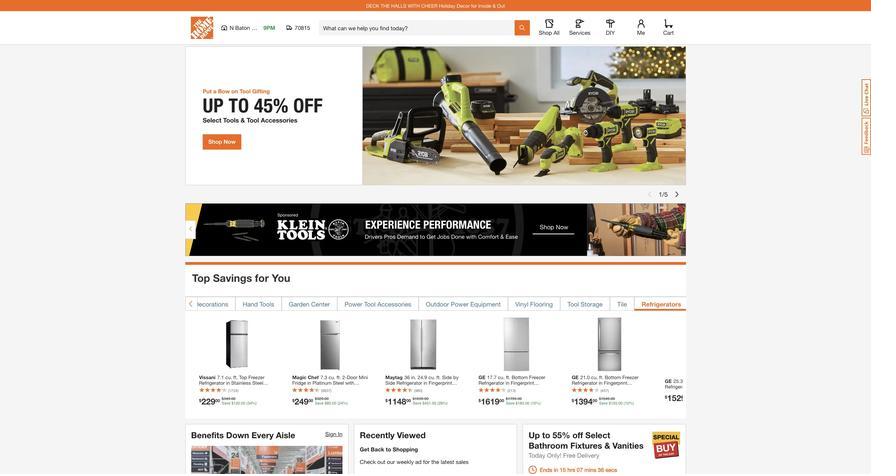 Task type: describe. For each thing, give the bounding box(es) containing it.
%) for 229
[[252, 401, 257, 406]]

savings
[[213, 272, 252, 284]]

freezer for 1394
[[623, 375, 639, 381]]

recently
[[360, 430, 395, 440]]

tool storage button
[[560, 297, 610, 311]]

1549
[[601, 397, 610, 401]]

) for 1394
[[608, 389, 609, 393]]

refrigerators button
[[634, 297, 689, 311]]

outdoor power equipment
[[426, 300, 501, 308]]

tool storage
[[568, 300, 603, 308]]

ft. for 249
[[337, 375, 341, 381]]

down
[[226, 430, 249, 440]]

christmas
[[164, 300, 193, 308]]

resistant inside the 36 in. 24.9 cu. ft. side by side refrigerator in fingerprint resistant stainless steel
[[385, 386, 406, 392]]

viewed
[[397, 430, 426, 440]]

329
[[317, 397, 323, 401]]

inside
[[478, 3, 491, 9]]

hand tools button
[[236, 297, 282, 311]]

5
[[664, 190, 668, 198]]

1619
[[481, 397, 500, 407]]

deck
[[366, 3, 379, 9]]

17.7 cu. ft. bottom freezer refrigerator in fingerprint resistant stainless steel, counter depth
[[479, 375, 553, 397]]

mins
[[585, 467, 596, 473]]

the
[[431, 459, 439, 465]]

( 980 )
[[414, 389, 423, 393]]

7.3
[[321, 375, 327, 381]]

in.
[[411, 375, 416, 381]]

all
[[554, 29, 560, 36]]

with
[[345, 380, 354, 386]]

cheer
[[421, 3, 438, 9]]

25.3 cu. ft. side-by-side refrigerator in black, standard depth image
[[676, 321, 730, 375]]

%) for 1148
[[443, 401, 448, 406]]

steel inside 7.3 cu. ft. 2-door mini fridge in platinum steel with freezer
[[333, 380, 344, 386]]

services button
[[569, 19, 591, 36]]

ge link
[[665, 378, 741, 395]]

00 left 349
[[215, 398, 220, 403]]

me button
[[630, 19, 652, 36]]

freezer for 229
[[248, 375, 265, 381]]

( 457 )
[[601, 389, 609, 393]]

feedback link image
[[862, 118, 871, 155]]

off
[[573, 430, 583, 440]]

7.3 cu. ft. 2-door mini fridge in platinum steel with freezer
[[292, 375, 368, 392]]

21.0
[[580, 375, 590, 381]]

1724
[[229, 389, 237, 393]]

$ 1619 00 $ 1799 . 00 save $ 180 . 00 ( 10 %)
[[479, 397, 541, 407]]

fingerprint inside the 36 in. 24.9 cu. ft. side by side refrigerator in fingerprint resistant stainless steel
[[429, 380, 452, 386]]

ft. inside the 36 in. 24.9 cu. ft. side by side refrigerator in fingerprint resistant stainless steel
[[437, 375, 441, 381]]

secs
[[606, 467, 617, 473]]

depth for 1619
[[479, 391, 492, 397]]

21.0 cu. ft. bottom freezer refrigerator in fingerprint resistant stainless steel, standard depth energy star
[[572, 375, 641, 397]]

00 left 1549
[[593, 398, 597, 403]]

24.9
[[418, 375, 427, 381]]

1 vertical spatial for
[[255, 272, 269, 284]]

00 right 80
[[332, 401, 336, 406]]

ft. for 1619
[[506, 375, 510, 381]]

00 right 1799
[[518, 397, 522, 401]]

save for 229
[[222, 401, 230, 406]]

diy button
[[599, 19, 622, 36]]

00 right 1549
[[611, 397, 615, 401]]

me
[[637, 29, 645, 36]]

free delivery
[[563, 452, 600, 459]]

sign
[[325, 431, 336, 437]]

$ 1148 00 $ 1599 . 00 save $ 451 . 00 ( 28 %)
[[385, 397, 448, 407]]

. left 24
[[331, 401, 332, 406]]

ft. for 229
[[233, 375, 238, 381]]

in
[[338, 431, 343, 437]]

& inside up to 55% off select bathroom fixtures & vanities today only! free delivery
[[605, 441, 610, 451]]

70815 button
[[286, 24, 310, 31]]

power tool accessories
[[345, 300, 411, 308]]

ends
[[540, 467, 552, 473]]

deck the halls with cheer holiday decor for inside & out link
[[366, 3, 505, 9]]

to inside up to 55% off select bathroom fixtures & vanities today only! free delivery
[[542, 430, 550, 440]]

vinyl flooring button
[[508, 297, 560, 311]]

. left 180
[[517, 397, 518, 401]]

get back to shopping
[[360, 446, 418, 453]]

1599
[[415, 397, 423, 401]]

rouge
[[252, 24, 268, 31]]

stainless inside 7.1 cu. ft. top freezer refrigerator in stainless steel look
[[231, 380, 251, 386]]

. left 120
[[230, 397, 231, 401]]

select
[[585, 430, 610, 440]]

resistant for 1619
[[479, 386, 499, 392]]

( down platinum
[[321, 389, 322, 393]]

up to 55% off select bathroom fixtures & vanities today only! free delivery
[[529, 430, 644, 459]]

shopping
[[393, 446, 418, 453]]

7.3 cu. ft. 2-door mini fridge in platinum steel with freezer image
[[303, 318, 357, 372]]

. left 80
[[323, 397, 325, 401]]

vanities
[[613, 441, 644, 451]]

) for 1619
[[515, 389, 516, 393]]

garden center
[[289, 300, 330, 308]]

( inside $ 1148 00 $ 1599 . 00 save $ 451 . 00 ( 28 %)
[[437, 401, 439, 406]]

center
[[311, 300, 330, 308]]

bathroom
[[529, 441, 568, 451]]

/
[[662, 190, 664, 198]]

) for 229
[[237, 389, 238, 393]]

( inside $ 249 00 $ 329 . 00 save $ 80 . 00 ( 24 %)
[[338, 401, 339, 406]]

live chat image
[[862, 79, 871, 117]]

this is the first slide image
[[647, 192, 653, 197]]

ad
[[415, 459, 422, 465]]

00 right 329 at the bottom of the page
[[325, 397, 329, 401]]

( inside $ 1619 00 $ 1799 . 00 save $ 180 . 00 ( 10 %)
[[531, 401, 532, 406]]

ge for 1619
[[479, 375, 486, 381]]

36 inside the 36 in. 24.9 cu. ft. side by side refrigerator in fingerprint resistant stainless steel
[[404, 375, 410, 381]]

out
[[497, 3, 505, 9]]

next slide image
[[674, 192, 680, 197]]

tools
[[260, 300, 274, 308]]

. down energy
[[617, 401, 619, 406]]

stainless inside the 36 in. 24.9 cu. ft. side by side refrigerator in fingerprint resistant stainless steel
[[407, 386, 427, 392]]

energy
[[608, 391, 627, 397]]

) for 249
[[331, 389, 332, 393]]

155
[[611, 401, 617, 406]]

tile button
[[610, 297, 634, 311]]

by
[[453, 375, 459, 381]]

7.1
[[217, 375, 224, 381]]

2 tool from the left
[[568, 300, 579, 308]]

ge for 1394
[[572, 375, 579, 381]]

00 left 1599
[[406, 398, 411, 403]]

hand tools
[[243, 300, 274, 308]]

7.1 cu. ft. top freezer refrigerator in stainless steel look
[[199, 375, 265, 392]]

sign in link
[[325, 431, 343, 437]]

freezer inside 7.3 cu. ft. 2-door mini fridge in platinum steel with freezer
[[292, 386, 308, 392]]

07
[[577, 467, 583, 473]]

shop all
[[539, 29, 560, 36]]

0 horizontal spatial &
[[493, 3, 496, 9]]

power inside power tool accessories button
[[345, 300, 362, 308]]

tile
[[617, 300, 627, 308]]

hrs
[[568, 467, 575, 473]]

%) for 249
[[343, 401, 348, 406]]

$ inside $ 1529
[[665, 395, 667, 400]]

1799
[[508, 397, 517, 401]]

save for 1148
[[413, 401, 421, 406]]

in inside 21.0 cu. ft. bottom freezer refrigerator in fingerprint resistant stainless steel, standard depth energy star
[[599, 380, 603, 386]]



Task type: locate. For each thing, give the bounding box(es) containing it.
to up bathroom
[[542, 430, 550, 440]]

0 vertical spatial &
[[493, 3, 496, 9]]

1 vertical spatial to
[[386, 446, 391, 453]]

save inside $ 1148 00 $ 1599 . 00 save $ 451 . 00 ( 28 %)
[[413, 401, 421, 406]]

refrigerator inside 7.1 cu. ft. top freezer refrigerator in stainless steel look
[[199, 380, 225, 386]]

7.1 cu. ft. top freezer refrigerator in stainless steel look image
[[210, 318, 264, 372]]

side left by
[[442, 375, 452, 381]]

steel, right ( 213 )
[[521, 386, 534, 392]]

resistant down maytag
[[385, 386, 406, 392]]

ft. inside 17.7 cu. ft. bottom freezer refrigerator in fingerprint resistant stainless steel, counter depth
[[506, 375, 510, 381]]

) up 120
[[237, 389, 238, 393]]

in inside the 36 in. 24.9 cu. ft. side by side refrigerator in fingerprint resistant stainless steel
[[424, 380, 427, 386]]

bottom for 1394
[[605, 375, 621, 381]]

1 horizontal spatial power
[[451, 300, 469, 308]]

%) inside $ 249 00 $ 329 . 00 save $ 80 . 00 ( 24 %)
[[343, 401, 348, 406]]

180
[[518, 401, 524, 406]]

1 depth from the left
[[479, 391, 492, 397]]

1 ) from the left
[[237, 389, 238, 393]]

freezer inside 21.0 cu. ft. bottom freezer refrigerator in fingerprint resistant stainless steel, standard depth energy star
[[623, 375, 639, 381]]

bottom inside 17.7 cu. ft. bottom freezer refrigerator in fingerprint resistant stainless steel, counter depth
[[512, 375, 528, 381]]

2 %) from the left
[[343, 401, 348, 406]]

depth inside 21.0 cu. ft. bottom freezer refrigerator in fingerprint resistant stainless steel, standard depth energy star
[[593, 391, 606, 397]]

get
[[360, 446, 369, 453]]

4 save from the left
[[506, 401, 515, 406]]

00 right 155
[[619, 401, 623, 406]]

%) inside $ 229 00 $ 349 . 00 save $ 120 . 00 ( 34 %)
[[252, 401, 257, 406]]

120
[[234, 401, 240, 406]]

cu. inside 21.0 cu. ft. bottom freezer refrigerator in fingerprint resistant stainless steel, standard depth energy star
[[591, 375, 598, 381]]

1 horizontal spatial side
[[442, 375, 452, 381]]

. left the 28
[[431, 401, 432, 406]]

save left 180
[[506, 401, 515, 406]]

00 right 1599
[[424, 397, 429, 401]]

fingerprint for 1619
[[511, 380, 534, 386]]

in up 1724
[[226, 380, 230, 386]]

save inside $ 249 00 $ 329 . 00 save $ 80 . 00 ( 24 %)
[[315, 401, 324, 406]]

1 horizontal spatial &
[[605, 441, 610, 451]]

top savings for you
[[192, 272, 290, 284]]

fridge
[[292, 380, 306, 386]]

save inside $ 1394 00 $ 1549 . 00 save $ 155 . 00 ( 10 %)
[[599, 401, 608, 406]]

services
[[569, 29, 591, 36]]

0 horizontal spatial side
[[385, 380, 395, 386]]

vinyl flooring
[[515, 300, 553, 308]]

fingerprint for 1394
[[604, 380, 628, 386]]

2 resistant from the left
[[479, 386, 499, 392]]

17.7 cu. ft. bottom freezer refrigerator in fingerprint resistant stainless steel, counter depth image
[[490, 318, 543, 372]]

bottom up ( 213 )
[[512, 375, 528, 381]]

17.7
[[487, 375, 497, 381]]

ge up $ 1529
[[665, 378, 672, 384]]

( right 451
[[437, 401, 439, 406]]

10 for 1619
[[532, 401, 536, 406]]

resistant
[[385, 386, 406, 392], [479, 386, 499, 392], [572, 386, 592, 392]]

5 %) from the left
[[629, 401, 634, 406]]

1 horizontal spatial tool
[[568, 300, 579, 308]]

with
[[408, 3, 420, 9]]

ge inside 'link'
[[665, 378, 672, 384]]

10 inside $ 1619 00 $ 1799 . 00 save $ 180 . 00 ( 10 %)
[[532, 401, 536, 406]]

save for 1394
[[599, 401, 608, 406]]

36
[[404, 375, 410, 381], [598, 467, 604, 473]]

in left 15 at bottom right
[[554, 467, 558, 473]]

christmas decorations button
[[157, 297, 236, 311]]

0 horizontal spatial ge
[[479, 375, 486, 381]]

0 horizontal spatial 10
[[532, 401, 536, 406]]

5 cu. from the left
[[591, 375, 598, 381]]

cu. inside 7.1 cu. ft. top freezer refrigerator in stainless steel look
[[225, 375, 232, 381]]

1 horizontal spatial top
[[239, 375, 247, 381]]

refrigerator inside the 36 in. 24.9 cu. ft. side by side refrigerator in fingerprint resistant stainless steel
[[397, 380, 422, 386]]

1 vertical spatial 36
[[598, 467, 604, 473]]

sign in card banner image
[[191, 446, 343, 474]]

36 left in.
[[404, 375, 410, 381]]

tool left storage
[[568, 300, 579, 308]]

resistant inside 17.7 cu. ft. bottom freezer refrigerator in fingerprint resistant stainless steel, counter depth
[[479, 386, 499, 392]]

0 horizontal spatial top
[[192, 272, 210, 284]]

36 in. 24.9 cu. ft. side by side refrigerator in fingerprint resistant stainless steel
[[385, 375, 459, 392]]

What can we help you find today? search field
[[323, 21, 514, 35]]

cu. for 229
[[225, 375, 232, 381]]

save left 451
[[413, 401, 421, 406]]

( right 120
[[246, 401, 248, 406]]

1 vertical spatial top
[[239, 375, 247, 381]]

for left inside
[[471, 3, 477, 9]]

special buy logo image
[[652, 432, 680, 459]]

sales
[[456, 459, 469, 465]]

0 vertical spatial for
[[471, 3, 477, 9]]

3 save from the left
[[413, 401, 421, 406]]

in inside 17.7 cu. ft. bottom freezer refrigerator in fingerprint resistant stainless steel, counter depth
[[506, 380, 510, 386]]

to right back
[[386, 446, 391, 453]]

refrigerator up ( 980 )
[[397, 380, 422, 386]]

baton
[[235, 24, 250, 31]]

.
[[230, 397, 231, 401], [323, 397, 325, 401], [423, 397, 424, 401], [517, 397, 518, 401], [610, 397, 611, 401], [240, 401, 241, 406], [331, 401, 332, 406], [431, 401, 432, 406], [524, 401, 525, 406], [617, 401, 619, 406]]

2 steel, from the left
[[615, 386, 627, 392]]

( up 1549
[[601, 389, 602, 393]]

cu. right 24.9
[[429, 375, 435, 381]]

bottom for 1619
[[512, 375, 528, 381]]

resistant down 21.0
[[572, 386, 592, 392]]

garden
[[289, 300, 310, 308]]

1 steel, from the left
[[521, 386, 534, 392]]

cu. inside the 36 in. 24.9 cu. ft. side by side refrigerator in fingerprint resistant stainless steel
[[429, 375, 435, 381]]

shop all button
[[538, 19, 560, 36]]

resistant inside 21.0 cu. ft. bottom freezer refrigerator in fingerprint resistant stainless steel, standard depth energy star
[[572, 386, 592, 392]]

save inside $ 1619 00 $ 1799 . 00 save $ 180 . 00 ( 10 %)
[[506, 401, 515, 406]]

top
[[192, 272, 210, 284], [239, 375, 247, 381]]

the home depot logo image
[[191, 17, 213, 39]]

( 9837 )
[[321, 389, 332, 393]]

ft.
[[233, 375, 238, 381], [337, 375, 341, 381], [437, 375, 441, 381], [506, 375, 510, 381], [599, 375, 604, 381]]

ft. up ( 213 )
[[506, 375, 510, 381]]

0 horizontal spatial power
[[345, 300, 362, 308]]

%) for 1394
[[629, 401, 634, 406]]

4 ) from the left
[[515, 389, 516, 393]]

refrigerator for 1394
[[572, 380, 598, 386]]

save inside $ 229 00 $ 349 . 00 save $ 120 . 00 ( 34 %)
[[222, 401, 230, 406]]

refrigerator up 'standard'
[[572, 380, 598, 386]]

1 horizontal spatial depth
[[593, 391, 606, 397]]

in right in.
[[424, 380, 427, 386]]

1 horizontal spatial 36
[[598, 467, 604, 473]]

refrigerator up 1619
[[479, 380, 504, 386]]

bottom
[[512, 375, 528, 381], [605, 375, 621, 381]]

0 horizontal spatial tool
[[364, 300, 376, 308]]

1148
[[388, 397, 406, 407]]

249
[[295, 397, 309, 407]]

10 inside $ 1394 00 $ 1549 . 00 save $ 155 . 00 ( 10 %)
[[625, 401, 629, 406]]

resistant for 1394
[[572, 386, 592, 392]]

top up christmas decorations button
[[192, 272, 210, 284]]

steel, for 1394
[[615, 386, 627, 392]]

5 ) from the left
[[608, 389, 609, 393]]

cu. inside 7.3 cu. ft. 2-door mini fridge in platinum steel with freezer
[[329, 375, 335, 381]]

34
[[248, 401, 252, 406]]

%) down counter
[[536, 401, 541, 406]]

n baton rouge
[[230, 24, 268, 31]]

freezer up counter
[[529, 375, 545, 381]]

1 / 5
[[659, 190, 668, 198]]

2 horizontal spatial steel
[[428, 386, 439, 392]]

cu. inside 17.7 cu. ft. bottom freezer refrigerator in fingerprint resistant stainless steel, counter depth
[[498, 375, 505, 381]]

ft. right 24.9
[[437, 375, 441, 381]]

ft. for 1394
[[599, 375, 604, 381]]

stainless
[[231, 380, 251, 386], [407, 386, 427, 392], [500, 386, 520, 392], [594, 386, 613, 392]]

28
[[439, 401, 443, 406]]

0 horizontal spatial depth
[[479, 391, 492, 397]]

cu. right 7.1
[[225, 375, 232, 381]]

freezer up star
[[623, 375, 639, 381]]

storage
[[581, 300, 603, 308]]

1 horizontal spatial for
[[423, 459, 430, 465]]

platinum
[[313, 380, 332, 386]]

. left 34
[[240, 401, 241, 406]]

00 right 349
[[231, 397, 236, 401]]

3 %) from the left
[[443, 401, 448, 406]]

freezer inside 17.7 cu. ft. bottom freezer refrigerator in fingerprint resistant stainless steel, counter depth
[[529, 375, 545, 381]]

10 for 1394
[[625, 401, 629, 406]]

n
[[230, 24, 234, 31]]

refrigerator for 1619
[[479, 380, 504, 386]]

cu. for 1619
[[498, 375, 505, 381]]

349
[[224, 397, 230, 401]]

( 213 )
[[508, 389, 516, 393]]

refrigerators
[[642, 300, 681, 308]]

10 right 180
[[532, 401, 536, 406]]

$
[[665, 395, 667, 400], [222, 397, 224, 401], [315, 397, 317, 401], [413, 397, 415, 401], [506, 397, 508, 401], [599, 397, 601, 401], [199, 398, 201, 403], [292, 398, 295, 403], [385, 398, 388, 403], [479, 398, 481, 403], [572, 398, 574, 403], [232, 401, 234, 406], [325, 401, 327, 406], [423, 401, 425, 406], [516, 401, 518, 406], [609, 401, 611, 406]]

2 horizontal spatial fingerprint
[[604, 380, 628, 386]]

power right center
[[345, 300, 362, 308]]

0 horizontal spatial for
[[255, 272, 269, 284]]

bottom inside 21.0 cu. ft. bottom freezer refrigerator in fingerprint resistant stainless steel, standard depth energy star
[[605, 375, 621, 381]]

2 10 from the left
[[625, 401, 629, 406]]

1 horizontal spatial to
[[542, 430, 550, 440]]

451
[[425, 401, 431, 406]]

1 horizontal spatial 10
[[625, 401, 629, 406]]

in up ( 213 )
[[506, 380, 510, 386]]

1 refrigerator from the left
[[199, 380, 225, 386]]

refrigerator inside 21.0 cu. ft. bottom freezer refrigerator in fingerprint resistant stainless steel, standard depth energy star
[[572, 380, 598, 386]]

)
[[237, 389, 238, 393], [331, 389, 332, 393], [422, 389, 423, 393], [515, 389, 516, 393], [608, 389, 609, 393]]

for left you
[[255, 272, 269, 284]]

stainless up 1724
[[231, 380, 251, 386]]

2 vertical spatial for
[[423, 459, 430, 465]]

freezer for 1619
[[529, 375, 545, 381]]

$ 229 00 $ 349 . 00 save $ 120 . 00 ( 34 %)
[[199, 397, 257, 407]]

5 ft. from the left
[[599, 375, 604, 381]]

3 cu. from the left
[[429, 375, 435, 381]]

depth inside 17.7 cu. ft. bottom freezer refrigerator in fingerprint resistant stainless steel, counter depth
[[479, 391, 492, 397]]

steel, left star
[[615, 386, 627, 392]]

& down select at right
[[605, 441, 610, 451]]

. left 155
[[610, 397, 611, 401]]

resistant down 17.7 at the right
[[479, 386, 499, 392]]

bottom up the 457
[[605, 375, 621, 381]]

for
[[471, 3, 477, 9], [255, 272, 269, 284], [423, 459, 430, 465]]

top inside 7.1 cu. ft. top freezer refrigerator in stainless steel look
[[239, 375, 247, 381]]

2 ft. from the left
[[337, 375, 341, 381]]

2 horizontal spatial for
[[471, 3, 477, 9]]

cu. for 1394
[[591, 375, 598, 381]]

4 cu. from the left
[[498, 375, 505, 381]]

stainless inside 21.0 cu. ft. bottom freezer refrigerator in fingerprint resistant stainless steel, standard depth energy star
[[594, 386, 613, 392]]

00 right 180
[[525, 401, 530, 406]]

9pm
[[263, 24, 275, 31]]

stainless inside 17.7 cu. ft. bottom freezer refrigerator in fingerprint resistant stainless steel, counter depth
[[500, 386, 520, 392]]

benefits
[[191, 430, 224, 440]]

3 resistant from the left
[[572, 386, 592, 392]]

1 horizontal spatial fingerprint
[[511, 380, 534, 386]]

) down platinum
[[331, 389, 332, 393]]

2 save from the left
[[315, 401, 324, 406]]

3 ) from the left
[[422, 389, 423, 393]]

3 refrigerator from the left
[[479, 380, 504, 386]]

0 vertical spatial 36
[[404, 375, 410, 381]]

steel,
[[521, 386, 534, 392], [615, 386, 627, 392]]

2 refrigerator from the left
[[397, 380, 422, 386]]

power right outdoor
[[451, 300, 469, 308]]

9837
[[322, 389, 331, 393]]

36 in. 24.9 cu. ft. side by side refrigerator in fingerprint resistant stainless steel image
[[397, 318, 450, 372]]

diy
[[606, 29, 615, 36]]

refrigerator up 229
[[199, 380, 225, 386]]

& left out
[[493, 3, 496, 9]]

3 fingerprint from the left
[[604, 380, 628, 386]]

steel, inside 21.0 cu. ft. bottom freezer refrigerator in fingerprint resistant stainless steel, standard depth energy star
[[615, 386, 627, 392]]

1 cu. from the left
[[225, 375, 232, 381]]

( right 155
[[624, 401, 625, 406]]

stainless up 1549
[[594, 386, 613, 392]]

980
[[415, 389, 422, 393]]

ft. up 1724
[[233, 375, 238, 381]]

2 fingerprint from the left
[[511, 380, 534, 386]]

hand
[[243, 300, 258, 308]]

%) for 1619
[[536, 401, 541, 406]]

2 cu. from the left
[[329, 375, 335, 381]]

1 %) from the left
[[252, 401, 257, 406]]

you
[[272, 272, 290, 284]]

power
[[345, 300, 362, 308], [451, 300, 469, 308]]

door
[[347, 375, 358, 381]]

1 horizontal spatial ge
[[572, 375, 579, 381]]

outdoor power equipment button
[[419, 297, 508, 311]]

halls
[[391, 3, 407, 9]]

depth for 1394
[[593, 391, 606, 397]]

2 horizontal spatial resistant
[[572, 386, 592, 392]]

check out our weekly ad for the latest sales
[[360, 459, 469, 465]]

%) right 80
[[343, 401, 348, 406]]

fingerprint up '213' in the bottom right of the page
[[511, 380, 534, 386]]

2 ) from the left
[[331, 389, 332, 393]]

2 depth from the left
[[593, 391, 606, 397]]

accessories
[[377, 300, 411, 308]]

4 refrigerator from the left
[[572, 380, 598, 386]]

0 horizontal spatial fingerprint
[[429, 380, 452, 386]]

shop
[[539, 29, 552, 36]]

15
[[560, 467, 566, 473]]

3 ft. from the left
[[437, 375, 441, 381]]

( right 180
[[531, 401, 532, 406]]

00 left 1799
[[500, 398, 504, 403]]

freezer down magic
[[292, 386, 308, 392]]

back
[[371, 446, 384, 453]]

maytag
[[385, 375, 403, 381]]

0 vertical spatial to
[[542, 430, 550, 440]]

power inside 'outdoor power equipment' button
[[451, 300, 469, 308]]

save for 249
[[315, 401, 324, 406]]

0 horizontal spatial steel,
[[521, 386, 534, 392]]

00 right 120
[[241, 401, 245, 406]]

our
[[387, 459, 395, 465]]

steel inside the 36 in. 24.9 cu. ft. side by side refrigerator in fingerprint resistant stainless steel
[[428, 386, 439, 392]]

garden center button
[[282, 297, 337, 311]]

fixtures
[[570, 441, 602, 451]]

1 horizontal spatial steel,
[[615, 386, 627, 392]]

1 10 from the left
[[532, 401, 536, 406]]

image for put a bow on tool gifting up to 45% off select tools & tool accessories image
[[185, 46, 686, 185]]

fingerprint inside 21.0 cu. ft. bottom freezer refrigerator in fingerprint resistant stainless steel, standard depth energy star
[[604, 380, 628, 386]]

55%
[[553, 430, 570, 440]]

457
[[602, 389, 608, 393]]

save left 120
[[222, 401, 230, 406]]

( up 349
[[228, 389, 229, 393]]

save left 80
[[315, 401, 324, 406]]

(
[[228, 389, 229, 393], [321, 389, 322, 393], [414, 389, 415, 393], [508, 389, 508, 393], [601, 389, 602, 393], [246, 401, 248, 406], [338, 401, 339, 406], [437, 401, 439, 406], [531, 401, 532, 406], [624, 401, 625, 406]]

cu. right 17.7 at the right
[[498, 375, 505, 381]]

. left 451
[[423, 397, 424, 401]]

tool left 'accessories'
[[364, 300, 376, 308]]

0 horizontal spatial resistant
[[385, 386, 406, 392]]

%) inside $ 1148 00 $ 1599 . 00 save $ 451 . 00 ( 28 %)
[[443, 401, 448, 406]]

freezer
[[248, 375, 265, 381], [529, 375, 545, 381], [623, 375, 639, 381], [292, 386, 308, 392]]

( right 80
[[338, 401, 339, 406]]

fingerprint left by
[[429, 380, 452, 386]]

top right 7.1
[[239, 375, 247, 381]]

save for 1619
[[506, 401, 515, 406]]

refrigerator inside 17.7 cu. ft. bottom freezer refrigerator in fingerprint resistant stainless steel, counter depth
[[479, 380, 504, 386]]

1 resistant from the left
[[385, 386, 406, 392]]

4 ft. from the left
[[506, 375, 510, 381]]

refrigerator for 229
[[199, 380, 225, 386]]

( up 1599
[[414, 389, 415, 393]]

back arrow image
[[188, 300, 194, 307]]

ends in 15 hrs 07 mins 36 secs
[[540, 467, 617, 473]]

freezer inside 7.1 cu. ft. top freezer refrigerator in stainless steel look
[[248, 375, 265, 381]]

5 save from the left
[[599, 401, 608, 406]]

decorations
[[194, 300, 228, 308]]

4 %) from the left
[[536, 401, 541, 406]]

10 down star
[[625, 401, 629, 406]]

fingerprint up energy
[[604, 380, 628, 386]]

ge left 21.0
[[572, 375, 579, 381]]

1 horizontal spatial bottom
[[605, 375, 621, 381]]

$ 1529
[[665, 393, 686, 403]]

2 power from the left
[[451, 300, 469, 308]]

0 horizontal spatial 36
[[404, 375, 410, 381]]

ft. inside 21.0 cu. ft. bottom freezer refrigerator in fingerprint resistant stainless steel, standard depth energy star
[[599, 375, 604, 381]]

ge left 17.7 at the right
[[479, 375, 486, 381]]

cu. for 249
[[329, 375, 335, 381]]

%) inside $ 1619 00 $ 1799 . 00 save $ 180 . 00 ( 10 %)
[[536, 401, 541, 406]]

1 horizontal spatial steel
[[333, 380, 344, 386]]

2 bottom from the left
[[605, 375, 621, 381]]

steel, for 1619
[[521, 386, 534, 392]]

in inside 7.3 cu. ft. 2-door mini fridge in platinum steel with freezer
[[307, 380, 311, 386]]

1 save from the left
[[222, 401, 230, 406]]

in inside 7.1 cu. ft. top freezer refrigerator in stainless steel look
[[226, 380, 230, 386]]

save
[[222, 401, 230, 406], [315, 401, 324, 406], [413, 401, 421, 406], [506, 401, 515, 406], [599, 401, 608, 406]]

out
[[377, 459, 385, 465]]

%) right 120
[[252, 401, 257, 406]]

1 fingerprint from the left
[[429, 380, 452, 386]]

0 vertical spatial top
[[192, 272, 210, 284]]

( up 1799
[[508, 389, 508, 393]]

24
[[339, 401, 343, 406]]

) up 1599
[[422, 389, 423, 393]]

. right 1799
[[524, 401, 525, 406]]

21.0 cu. ft. bottom freezer refrigerator in fingerprint resistant stainless steel, standard depth energy star image
[[583, 318, 637, 372]]

1 tool from the left
[[364, 300, 376, 308]]

1 power from the left
[[345, 300, 362, 308]]

00 right 451
[[432, 401, 436, 406]]

1 horizontal spatial resistant
[[479, 386, 499, 392]]

steel inside 7.1 cu. ft. top freezer refrigerator in stainless steel look
[[252, 380, 263, 386]]

1529
[[667, 393, 686, 403]]

stainless up 1599
[[407, 386, 427, 392]]

( inside $ 1394 00 $ 1549 . 00 save $ 155 . 00 ( 10 %)
[[624, 401, 625, 406]]

christmas decorations
[[164, 300, 228, 308]]

1 vertical spatial &
[[605, 441, 610, 451]]

1 ft. from the left
[[233, 375, 238, 381]]

ft. inside 7.3 cu. ft. 2-door mini fridge in platinum steel with freezer
[[337, 375, 341, 381]]

0 horizontal spatial steel
[[252, 380, 263, 386]]

benefits down every aisle
[[191, 430, 295, 440]]

00 left 329 at the bottom of the page
[[309, 398, 313, 403]]

%) right 451
[[443, 401, 448, 406]]

%) inside $ 1394 00 $ 1549 . 00 save $ 155 . 00 ( 10 %)
[[629, 401, 634, 406]]

star
[[629, 391, 641, 397]]

1 bottom from the left
[[512, 375, 528, 381]]

cu. right 7.3
[[329, 375, 335, 381]]

fingerprint inside 17.7 cu. ft. bottom freezer refrigerator in fingerprint resistant stainless steel, counter depth
[[511, 380, 534, 386]]

( inside $ 229 00 $ 349 . 00 save $ 120 . 00 ( 34 %)
[[246, 401, 248, 406]]

2 horizontal spatial ge
[[665, 378, 672, 384]]

vissani
[[199, 375, 216, 381]]

latest
[[441, 459, 454, 465]]

for right ad
[[423, 459, 430, 465]]

freezer up 34
[[248, 375, 265, 381]]

) up 1799
[[515, 389, 516, 393]]

0 horizontal spatial bottom
[[512, 375, 528, 381]]

0 horizontal spatial to
[[386, 446, 391, 453]]

ft. inside 7.1 cu. ft. top freezer refrigerator in stainless steel look
[[233, 375, 238, 381]]

in right fridge
[[307, 380, 311, 386]]

$ 249 00 $ 329 . 00 save $ 80 . 00 ( 24 %)
[[292, 397, 348, 407]]

save left 155
[[599, 401, 608, 406]]

in up ( 457 )
[[599, 380, 603, 386]]

%) down star
[[629, 401, 634, 406]]

36 left the secs
[[598, 467, 604, 473]]

) for 1148
[[422, 389, 423, 393]]

2-
[[342, 375, 347, 381]]

ft. up ( 457 )
[[599, 375, 604, 381]]

steel, inside 17.7 cu. ft. bottom freezer refrigerator in fingerprint resistant stainless steel, counter depth
[[521, 386, 534, 392]]

magic
[[292, 375, 307, 381]]



Task type: vqa. For each thing, say whether or not it's contained in the screenshot.


